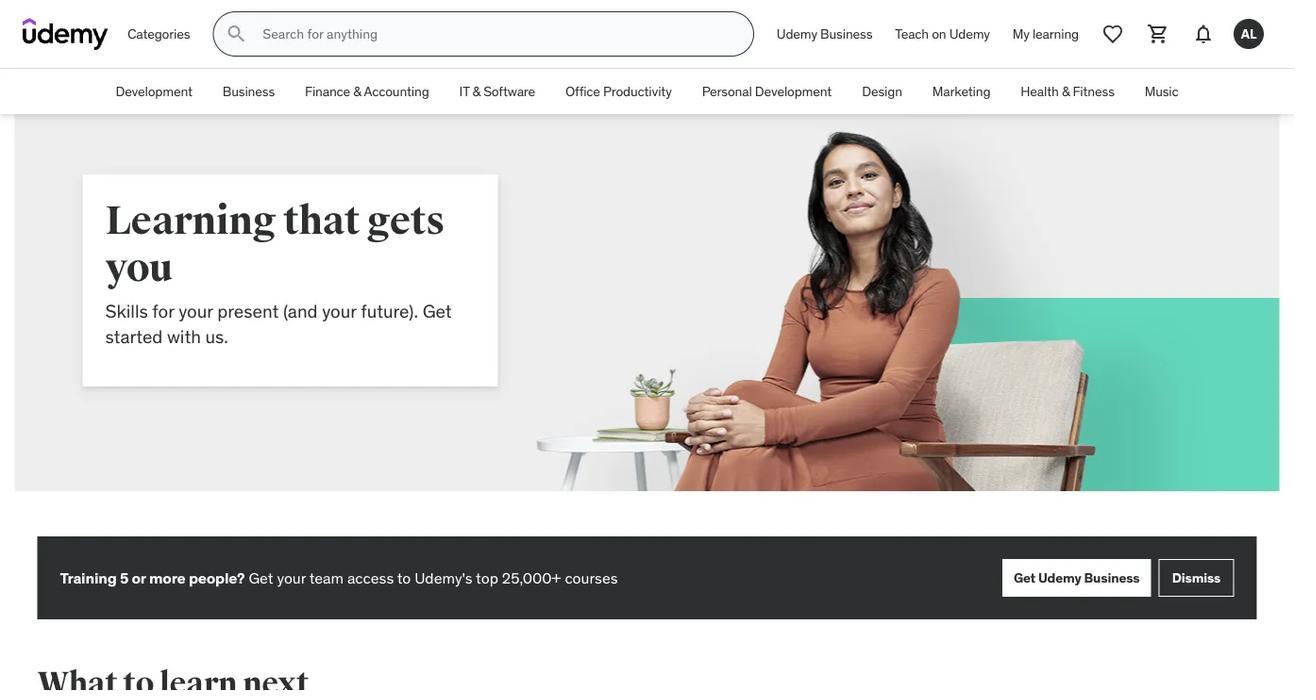 Task type: locate. For each thing, give the bounding box(es) containing it.
present
[[217, 300, 279, 323]]

training
[[60, 569, 117, 588]]

0 horizontal spatial your
[[179, 300, 213, 323]]

1 horizontal spatial get
[[423, 300, 452, 323]]

dismiss
[[1172, 570, 1221, 587]]

development inside personal development 'link'
[[755, 83, 832, 100]]

people?
[[189, 569, 245, 588]]

2 & from the left
[[473, 83, 481, 100]]

development down "udemy business" link
[[755, 83, 832, 100]]

& right it
[[473, 83, 481, 100]]

teach on udemy link
[[884, 11, 1001, 57]]

1 vertical spatial business
[[223, 83, 275, 100]]

it & software
[[459, 83, 535, 100]]

2 horizontal spatial your
[[322, 300, 356, 323]]

0 horizontal spatial &
[[353, 83, 361, 100]]

1 development from the left
[[116, 83, 192, 100]]

it
[[459, 83, 470, 100]]

1 horizontal spatial your
[[277, 569, 306, 588]]

& for software
[[473, 83, 481, 100]]

business left "dismiss"
[[1084, 570, 1140, 587]]

team
[[309, 569, 344, 588]]

health & fitness link
[[1006, 69, 1130, 114]]

your for training 5 or more people?
[[277, 569, 306, 588]]

1 horizontal spatial development
[[755, 83, 832, 100]]

that
[[283, 196, 360, 245]]

your left team on the bottom left of the page
[[277, 569, 306, 588]]

get
[[423, 300, 452, 323], [249, 569, 273, 588], [1014, 570, 1036, 587]]

your for learning that gets you
[[179, 300, 213, 323]]

& for accounting
[[353, 83, 361, 100]]

business left teach
[[820, 25, 873, 42]]

1 horizontal spatial business
[[820, 25, 873, 42]]

wishlist image
[[1102, 23, 1124, 45]]

access
[[347, 569, 394, 588]]

music link
[[1130, 69, 1194, 114]]

business
[[820, 25, 873, 42], [223, 83, 275, 100], [1084, 570, 1140, 587]]

0 horizontal spatial business
[[223, 83, 275, 100]]

0 vertical spatial business
[[820, 25, 873, 42]]

your right (and
[[322, 300, 356, 323]]

accounting
[[364, 83, 429, 100]]

udemy business link
[[765, 11, 884, 57]]

it & software link
[[444, 69, 550, 114]]

2 vertical spatial business
[[1084, 570, 1140, 587]]

& right finance
[[353, 83, 361, 100]]

business link
[[208, 69, 290, 114]]

udemy business
[[777, 25, 873, 42]]

1 & from the left
[[353, 83, 361, 100]]

development
[[116, 83, 192, 100], [755, 83, 832, 100]]

& right health
[[1062, 83, 1070, 100]]

al
[[1241, 25, 1257, 42]]

2 horizontal spatial get
[[1014, 570, 1036, 587]]

udemy image
[[23, 18, 109, 50]]

design
[[862, 83, 902, 100]]

courses
[[565, 569, 618, 588]]

finance & accounting
[[305, 83, 429, 100]]

personal
[[702, 83, 752, 100]]

submit search image
[[225, 23, 248, 45]]

0 horizontal spatial development
[[116, 83, 192, 100]]

learning
[[1033, 25, 1079, 42]]

you
[[105, 244, 173, 293]]

2 horizontal spatial &
[[1062, 83, 1070, 100]]

development down categories "dropdown button"
[[116, 83, 192, 100]]

udemy
[[777, 25, 817, 42], [949, 25, 990, 42], [1038, 570, 1082, 587]]

(and
[[283, 300, 318, 323]]

your
[[179, 300, 213, 323], [322, 300, 356, 323], [277, 569, 306, 588]]

learning that gets you skills for your present (and your future). get started with us.
[[105, 196, 452, 348]]

your up with
[[179, 300, 213, 323]]

shopping cart with 0 items image
[[1147, 23, 1170, 45]]

2 development from the left
[[755, 83, 832, 100]]

with
[[167, 325, 201, 348]]

marketing
[[933, 83, 991, 100]]

2 horizontal spatial udemy
[[1038, 570, 1082, 587]]

us.
[[205, 325, 228, 348]]

1 horizontal spatial udemy
[[949, 25, 990, 42]]

business down submit search image
[[223, 83, 275, 100]]

2 horizontal spatial business
[[1084, 570, 1140, 587]]

1 horizontal spatial &
[[473, 83, 481, 100]]

&
[[353, 83, 361, 100], [473, 83, 481, 100], [1062, 83, 1070, 100]]

health
[[1021, 83, 1059, 100]]

0 horizontal spatial udemy
[[777, 25, 817, 42]]

training 5 or more people? get your team access to udemy's top 25,000+ courses
[[60, 569, 618, 588]]

3 & from the left
[[1062, 83, 1070, 100]]

health & fitness
[[1021, 83, 1115, 100]]



Task type: vqa. For each thing, say whether or not it's contained in the screenshot.
Preview at top
no



Task type: describe. For each thing, give the bounding box(es) containing it.
on
[[932, 25, 946, 42]]

personal development
[[702, 83, 832, 100]]

more
[[149, 569, 186, 588]]

my
[[1013, 25, 1030, 42]]

software
[[484, 83, 535, 100]]

gets
[[367, 196, 445, 245]]

marketing link
[[917, 69, 1006, 114]]

development inside development link
[[116, 83, 192, 100]]

design link
[[847, 69, 917, 114]]

notifications image
[[1192, 23, 1215, 45]]

get udemy business link
[[1002, 560, 1151, 598]]

0 horizontal spatial get
[[249, 569, 273, 588]]

categories
[[127, 25, 190, 42]]

productivity
[[603, 83, 672, 100]]

my learning
[[1013, 25, 1079, 42]]

finance & accounting link
[[290, 69, 444, 114]]

fitness
[[1073, 83, 1115, 100]]

& for fitness
[[1062, 83, 1070, 100]]

top
[[476, 569, 498, 588]]

future).
[[361, 300, 418, 323]]

finance
[[305, 83, 350, 100]]

5
[[120, 569, 128, 588]]

for
[[152, 300, 174, 323]]

music
[[1145, 83, 1179, 100]]

development link
[[101, 69, 208, 114]]

al link
[[1226, 11, 1272, 57]]

or
[[132, 569, 146, 588]]

started
[[105, 325, 163, 348]]

dismiss button
[[1159, 560, 1234, 598]]

get inside learning that gets you skills for your present (and your future). get started with us.
[[423, 300, 452, 323]]

Search for anything text field
[[259, 18, 731, 50]]

skills
[[105, 300, 148, 323]]

personal development link
[[687, 69, 847, 114]]

office
[[565, 83, 600, 100]]

to
[[397, 569, 411, 588]]

office productivity
[[565, 83, 672, 100]]

my learning link
[[1001, 11, 1090, 57]]

learning
[[105, 196, 276, 245]]

categories button
[[116, 11, 201, 57]]

25,000+
[[502, 569, 561, 588]]

office productivity link
[[550, 69, 687, 114]]

teach
[[895, 25, 929, 42]]

get udemy business
[[1014, 570, 1140, 587]]

udemy's
[[415, 569, 473, 588]]

teach on udemy
[[895, 25, 990, 42]]



